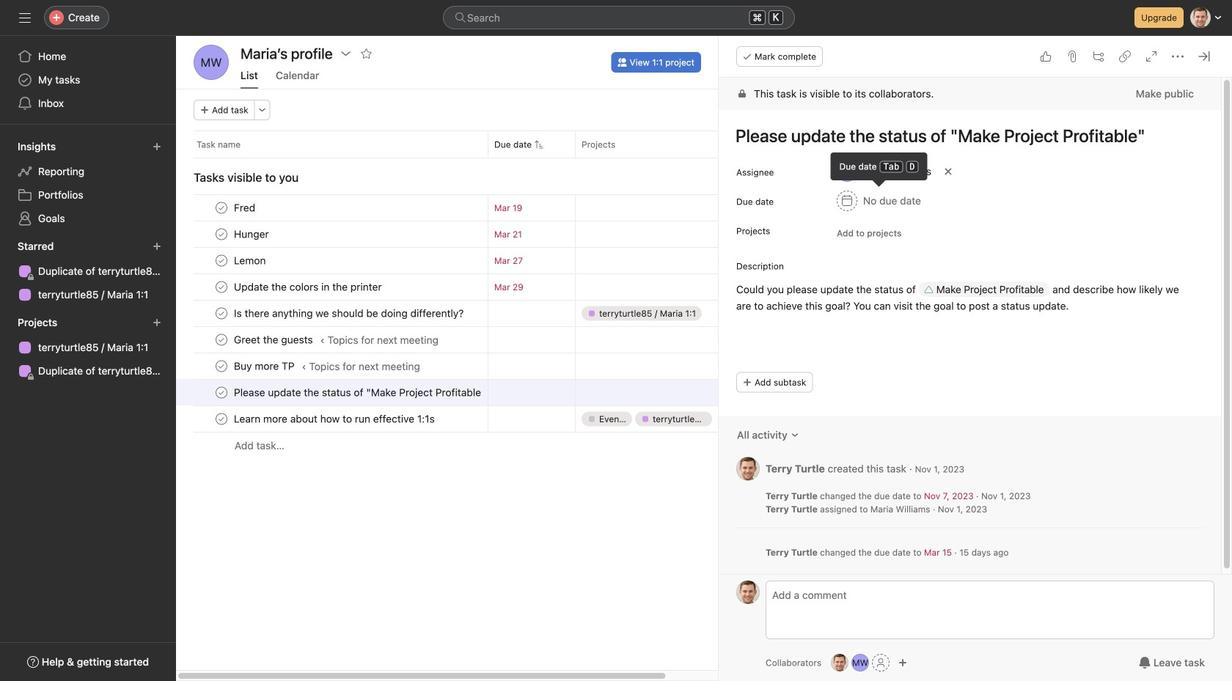 Task type: vqa. For each thing, say whether or not it's contained in the screenshot.
next in 7 Remember To Add Discussion Topics For The Next Meeting
no



Task type: describe. For each thing, give the bounding box(es) containing it.
task name text field for the buy more tp cell
[[231, 359, 299, 374]]

linked projects for greet the guests cell
[[575, 327, 722, 354]]

add subtask image
[[1093, 51, 1105, 62]]

update the colors in the printer cell
[[176, 274, 488, 301]]

mark complete image for task name text box in lemon cell
[[213, 252, 230, 270]]

buy more tp cell
[[176, 353, 488, 380]]

task name text field for fred cell
[[231, 201, 260, 215]]

linked projects for fred cell
[[575, 194, 722, 222]]

more actions for this task image
[[1173, 51, 1184, 62]]

task name text field for greet the guests cell
[[231, 333, 318, 347]]

learn more about how to run effective 1:1s cell
[[176, 406, 488, 433]]

mark complete image for task name text field in please update the status of "make project profitable" cell
[[213, 384, 230, 402]]

2 open user profile image from the top
[[737, 581, 760, 605]]

linked projects for update the colors in the printer cell
[[575, 274, 722, 301]]

add items to starred image
[[153, 242, 161, 251]]

close details image
[[1199, 51, 1211, 62]]

fred cell
[[176, 194, 488, 222]]

all activity image
[[791, 431, 800, 440]]

is there anything we should be doing differently? cell
[[176, 300, 488, 327]]

2 add or remove collaborators image from the left
[[852, 655, 870, 672]]

mark complete checkbox for task name text box within the is there anything we should be doing differently? 'cell'
[[213, 305, 230, 323]]

mark complete checkbox for task name text box in the buy more tp cell
[[213, 358, 230, 375]]

attachments: add a file to this task, please update the status of "make project profitable" image
[[1067, 51, 1079, 62]]

remove assignee image
[[945, 167, 953, 176]]

0 likes. click to like this task image
[[1041, 51, 1052, 62]]

global element
[[0, 36, 176, 124]]

main content inside please update the status of "make project profitable" dialog
[[719, 78, 1222, 578]]

mark complete checkbox for task name text box inside the greet the guests cell
[[213, 331, 230, 349]]

insights element
[[0, 134, 176, 233]]

mark complete checkbox for task name text box in the learn more about how to run effective 1:1s cell
[[213, 411, 230, 428]]

task name text field for please update the status of "make project profitable" cell
[[231, 386, 482, 400]]

hide sidebar image
[[19, 12, 31, 23]]

mark complete checkbox for task name text box in lemon cell
[[213, 252, 230, 270]]

starred element
[[0, 233, 176, 310]]

full screen image
[[1146, 51, 1158, 62]]

copy task link image
[[1120, 51, 1132, 62]]

mark complete checkbox for task name text box inside update the colors in the printer cell
[[213, 279, 230, 296]]



Task type: locate. For each thing, give the bounding box(es) containing it.
task name text field inside lemon cell
[[231, 254, 270, 268]]

1 task name text field from the top
[[231, 201, 260, 215]]

1 vertical spatial task name text field
[[231, 386, 482, 400]]

1 mark complete image from the top
[[213, 199, 230, 217]]

mark complete image inside the buy more tp cell
[[213, 358, 230, 375]]

please update the status of "make project profitable" dialog
[[719, 36, 1233, 682]]

task name text field for lemon cell
[[231, 254, 270, 268]]

2 mark complete image from the top
[[213, 305, 230, 323]]

mark complete checkbox inside hunger cell
[[213, 226, 230, 243]]

1 vertical spatial mark complete image
[[213, 305, 230, 323]]

mark complete image for task name text box in the buy more tp cell
[[213, 358, 230, 375]]

3 task name text field from the top
[[231, 280, 386, 295]]

add or remove collaborators image
[[832, 655, 849, 672], [852, 655, 870, 672]]

mark complete checkbox for task name text field in please update the status of "make project profitable" cell
[[213, 384, 230, 402]]

3 mark complete checkbox from the top
[[213, 331, 230, 349]]

greet the guests cell
[[176, 327, 488, 354]]

3 mark complete image from the top
[[213, 252, 230, 270]]

open user profile image
[[737, 458, 760, 481], [737, 581, 760, 605]]

add to starred image
[[361, 48, 373, 59]]

Search tasks, projects, and more text field
[[443, 6, 796, 29]]

1 open user profile image from the top
[[737, 458, 760, 481]]

mark complete checkbox inside update the colors in the printer cell
[[213, 279, 230, 296]]

1 vertical spatial open user profile image
[[737, 581, 760, 605]]

task name text field inside update the colors in the printer cell
[[231, 280, 386, 295]]

linked projects for hunger cell
[[575, 221, 722, 248]]

mark complete checkbox for task name text field inside hunger cell
[[213, 226, 230, 243]]

task name text field for hunger cell
[[231, 227, 274, 242]]

5 task name text field from the top
[[231, 333, 318, 347]]

hunger cell
[[176, 221, 488, 248]]

mark complete image inside hunger cell
[[213, 226, 230, 243]]

6 task name text field from the top
[[231, 359, 299, 374]]

3 mark complete image from the top
[[213, 331, 230, 349]]

task name text field inside hunger cell
[[231, 227, 274, 242]]

Task name text field
[[231, 201, 260, 215], [231, 254, 270, 268], [231, 280, 386, 295], [231, 306, 468, 321], [231, 333, 318, 347], [231, 359, 299, 374], [231, 412, 439, 427]]

mark complete image for task name text box inside the greet the guests cell
[[213, 331, 230, 349]]

task name text field inside fred cell
[[231, 201, 260, 215]]

7 task name text field from the top
[[231, 412, 439, 427]]

mark complete image for task name text box within the fred cell
[[213, 199, 230, 217]]

0 vertical spatial mark complete image
[[213, 279, 230, 296]]

new insights image
[[153, 142, 161, 151]]

mark complete checkbox for task name text box within the fred cell
[[213, 199, 230, 217]]

None field
[[443, 6, 796, 29]]

mark complete image
[[213, 279, 230, 296], [213, 305, 230, 323], [213, 331, 230, 349]]

1 mark complete image from the top
[[213, 279, 230, 296]]

2 mark complete checkbox from the top
[[213, 226, 230, 243]]

mark complete checkbox inside fred cell
[[213, 199, 230, 217]]

mark complete image inside fred cell
[[213, 199, 230, 217]]

mark complete image inside greet the guests cell
[[213, 331, 230, 349]]

1 task name text field from the top
[[231, 227, 274, 242]]

1 horizontal spatial add or remove collaborators image
[[852, 655, 870, 672]]

show options image
[[340, 48, 352, 59]]

2 task name text field from the top
[[231, 254, 270, 268]]

mark complete checkbox inside please update the status of "make project profitable" cell
[[213, 384, 230, 402]]

task name text field for the is there anything we should be doing differently? 'cell'
[[231, 306, 468, 321]]

mark complete checkbox inside the buy more tp cell
[[213, 358, 230, 375]]

mark complete checkbox inside the is there anything we should be doing differently? 'cell'
[[213, 305, 230, 323]]

mark complete image inside update the colors in the printer cell
[[213, 279, 230, 296]]

lemon cell
[[176, 247, 488, 274]]

mark complete image for task name text field inside hunger cell
[[213, 226, 230, 243]]

task name text field inside please update the status of "make project profitable" cell
[[231, 386, 482, 400]]

4 mark complete image from the top
[[213, 358, 230, 375]]

add or remove collaborators image
[[899, 659, 908, 668]]

mark complete checkbox inside learn more about how to run effective 1:1s cell
[[213, 411, 230, 428]]

1 add or remove collaborators image from the left
[[832, 655, 849, 672]]

mark complete checkbox inside lemon cell
[[213, 252, 230, 270]]

4 mark complete checkbox from the top
[[213, 358, 230, 375]]

mark complete image for task name text box in the learn more about how to run effective 1:1s cell
[[213, 411, 230, 428]]

2 mark complete checkbox from the top
[[213, 279, 230, 296]]

task name text field for update the colors in the printer cell
[[231, 280, 386, 295]]

task name text field inside the is there anything we should be doing differently? 'cell'
[[231, 306, 468, 321]]

linked projects for lemon cell
[[575, 247, 722, 274]]

mark complete checkbox inside greet the guests cell
[[213, 331, 230, 349]]

1 mark complete checkbox from the top
[[213, 252, 230, 270]]

mark complete image for task name text box inside update the colors in the printer cell
[[213, 279, 230, 296]]

tree grid
[[176, 194, 776, 459]]

task name text field inside the buy more tp cell
[[231, 359, 299, 374]]

4 task name text field from the top
[[231, 306, 468, 321]]

3 mark complete checkbox from the top
[[213, 305, 230, 323]]

task name text field inside greet the guests cell
[[231, 333, 318, 347]]

please update the status of "make project profitable" cell
[[176, 379, 488, 407]]

projects element
[[0, 310, 176, 386]]

2 mark complete image from the top
[[213, 226, 230, 243]]

main content
[[719, 78, 1222, 578]]

tooltip
[[831, 153, 928, 185]]

new project or portfolio image
[[153, 318, 161, 327]]

5 mark complete checkbox from the top
[[213, 384, 230, 402]]

0 vertical spatial open user profile image
[[737, 458, 760, 481]]

6 mark complete image from the top
[[213, 411, 230, 428]]

Mark complete checkbox
[[213, 252, 230, 270], [213, 279, 230, 296], [213, 305, 230, 323], [213, 411, 230, 428]]

2 task name text field from the top
[[231, 386, 482, 400]]

open user profile image inside main content
[[737, 458, 760, 481]]

2 vertical spatial mark complete image
[[213, 331, 230, 349]]

mark complete image inside learn more about how to run effective 1:1s cell
[[213, 411, 230, 428]]

mark complete image inside lemon cell
[[213, 252, 230, 270]]

Task name text field
[[231, 227, 274, 242], [231, 386, 482, 400]]

4 mark complete checkbox from the top
[[213, 411, 230, 428]]

more actions image
[[258, 106, 267, 114]]

0 horizontal spatial add or remove collaborators image
[[832, 655, 849, 672]]

Mark complete checkbox
[[213, 199, 230, 217], [213, 226, 230, 243], [213, 331, 230, 349], [213, 358, 230, 375], [213, 384, 230, 402]]

0 vertical spatial task name text field
[[231, 227, 274, 242]]

row
[[176, 131, 776, 158], [194, 157, 757, 159], [176, 194, 776, 222], [176, 221, 776, 248], [176, 247, 776, 274], [176, 274, 776, 301], [176, 300, 776, 327], [176, 327, 776, 354], [176, 353, 776, 380], [176, 379, 776, 407], [176, 406, 776, 433], [176, 432, 776, 459]]

task name text field for learn more about how to run effective 1:1s cell
[[231, 412, 439, 427]]

mark complete image inside please update the status of "make project profitable" cell
[[213, 384, 230, 402]]

linked projects for buy more tp cell
[[575, 353, 722, 380]]

Task Name text field
[[727, 119, 1204, 153]]

1 mark complete checkbox from the top
[[213, 199, 230, 217]]

5 mark complete image from the top
[[213, 384, 230, 402]]

mark complete image for task name text box within the is there anything we should be doing differently? 'cell'
[[213, 305, 230, 323]]

mark complete image inside the is there anything we should be doing differently? 'cell'
[[213, 305, 230, 323]]

task name text field inside learn more about how to run effective 1:1s cell
[[231, 412, 439, 427]]

mark complete image
[[213, 199, 230, 217], [213, 226, 230, 243], [213, 252, 230, 270], [213, 358, 230, 375], [213, 384, 230, 402], [213, 411, 230, 428]]



